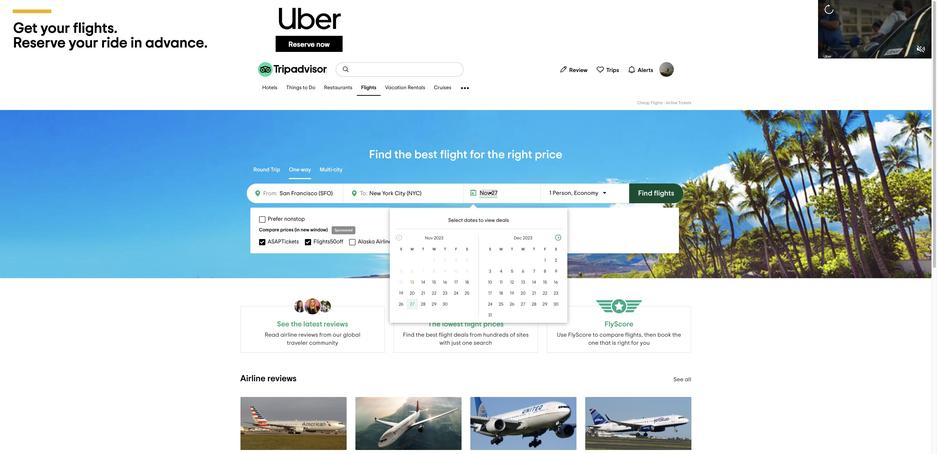 Task type: locate. For each thing, give the bounding box(es) containing it.
flights left "vacation"
[[361, 85, 376, 91]]

from left our
[[319, 332, 331, 338]]

restaurants
[[324, 85, 352, 91]]

1 vertical spatial reviews
[[298, 332, 318, 338]]

1 21 from the left
[[421, 291, 425, 296]]

one-way link
[[289, 162, 311, 179]]

1 14 from the left
[[421, 280, 425, 285]]

nov for nov 27
[[480, 190, 490, 196]]

s m t w t f s
[[400, 248, 468, 251], [489, 248, 557, 251]]

29 for nov 2023
[[432, 302, 437, 307]]

1 horizontal spatial 23
[[554, 291, 558, 296]]

lowest
[[442, 321, 463, 328]]

flight
[[440, 149, 467, 161], [439, 332, 452, 338]]

1 vertical spatial all
[[685, 377, 691, 383]]

1 12 from the left
[[399, 280, 403, 285]]

0 vertical spatial 25
[[465, 291, 470, 296]]

5
[[400, 269, 402, 274], [511, 269, 513, 274]]

1 horizontal spatial 24
[[488, 302, 492, 307]]

1 vertical spatial airline
[[240, 375, 266, 384]]

2 m from the left
[[500, 248, 503, 251]]

flyscore
[[605, 321, 633, 328], [568, 332, 591, 338]]

26 for nov 2023
[[399, 302, 404, 307]]

find for find flights
[[638, 190, 652, 197]]

0 horizontal spatial see
[[277, 321, 289, 328]]

the
[[394, 149, 412, 161], [487, 149, 505, 161], [291, 321, 302, 328], [416, 332, 425, 338], [672, 332, 681, 338]]

flight left for
[[440, 149, 467, 161]]

8 for dec 2023
[[544, 269, 546, 274]]

6 down unpublishedflight
[[411, 269, 414, 274]]

right left price
[[507, 149, 532, 161]]

unpublishedflight
[[409, 239, 455, 245]]

18
[[465, 280, 469, 285], [499, 291, 503, 296]]

25 up 'flight prices'
[[499, 302, 504, 307]]

new
[[301, 228, 309, 233]]

2 2023 from the left
[[523, 236, 532, 241]]

0 horizontal spatial nov
[[425, 236, 433, 241]]

select down include nearby airports
[[503, 239, 519, 245]]

19 for dec
[[510, 291, 514, 296]]

0 horizontal spatial all
[[521, 239, 527, 245]]

6
[[411, 269, 414, 274], [522, 269, 524, 274]]

restaurants link
[[320, 81, 357, 96]]

1 13 from the left
[[410, 280, 414, 285]]

1 23 from the left
[[443, 291, 447, 296]]

1 w from the left
[[432, 248, 436, 251]]

1 vertical spatial 3
[[489, 269, 491, 274]]

find the best flight deals from hundreds of sites with just one search
[[403, 332, 529, 346]]

2 7 from the left
[[533, 269, 535, 274]]

0 horizontal spatial 30
[[443, 302, 448, 307]]

24 up '31'
[[488, 302, 492, 307]]

flight inside find the best flight deals from hundreds of sites with just one search
[[439, 332, 452, 338]]

m for dec 2023
[[500, 248, 503, 251]]

0 vertical spatial 24
[[454, 291, 458, 296]]

see for see the latest reviews
[[277, 321, 289, 328]]

1 horizontal spatial 26
[[510, 302, 515, 307]]

0 horizontal spatial 17
[[454, 280, 458, 285]]

f for dec 2023
[[544, 248, 546, 251]]

1 15 from the left
[[432, 280, 436, 285]]

book
[[658, 332, 671, 338]]

2 horizontal spatial find
[[638, 190, 652, 197]]

1 7 from the left
[[422, 269, 424, 274]]

6 down select all
[[522, 269, 524, 274]]

0 horizontal spatial 5
[[400, 269, 402, 274]]

1 horizontal spatial 14
[[532, 280, 536, 285]]

1 from from the left
[[319, 332, 331, 338]]

search image
[[342, 66, 349, 73]]

30 up lowest
[[443, 302, 448, 307]]

read
[[265, 332, 279, 338]]

2 21 from the left
[[532, 291, 536, 296]]

7
[[422, 269, 424, 274], [533, 269, 535, 274]]

24 up lowest
[[454, 291, 458, 296]]

2 from from the left
[[470, 332, 482, 338]]

all for select all
[[521, 239, 527, 245]]

5 for dec 2023
[[511, 269, 513, 274]]

0 vertical spatial deals
[[496, 218, 509, 223]]

for
[[470, 149, 485, 161]]

2 s from the left
[[466, 248, 468, 251]]

24
[[454, 291, 458, 296], [488, 302, 492, 307]]

0 horizontal spatial 3
[[455, 258, 457, 263]]

1 horizontal spatial 11
[[500, 280, 503, 285]]

to left do
[[303, 85, 308, 91]]

1 horizontal spatial 1
[[544, 258, 546, 263]]

1 horizontal spatial to
[[479, 218, 484, 223]]

all
[[521, 239, 527, 245], [685, 377, 691, 383]]

28 for dec 2023
[[532, 302, 536, 307]]

1 horizontal spatial select
[[503, 239, 519, 245]]

2 22 from the left
[[543, 291, 547, 296]]

the inside the use flyscore to compare flights, then book the one that is right for you
[[672, 332, 681, 338]]

s m t w t f s down unpublishedflight
[[400, 248, 468, 251]]

airlines
[[376, 239, 394, 245]]

flyscore up compare
[[605, 321, 633, 328]]

w down select all
[[521, 248, 525, 251]]

1 22 from the left
[[432, 291, 436, 296]]

the inside find the best flight deals from hundreds of sites with just one search
[[416, 332, 425, 338]]

2 horizontal spatial to
[[593, 332, 598, 338]]

16 for dec 2023
[[554, 280, 558, 285]]

30
[[443, 302, 448, 307], [554, 302, 559, 307]]

0 horizontal spatial 7
[[422, 269, 424, 274]]

0 horizontal spatial 18
[[465, 280, 469, 285]]

to for use flyscore to compare flights, then book the one that is right for you
[[593, 332, 598, 338]]

1 horizontal spatial 9
[[555, 269, 557, 274]]

1 28 from the left
[[421, 302, 426, 307]]

multi-city
[[320, 167, 343, 173]]

to left view
[[479, 218, 484, 223]]

2 f from the left
[[544, 248, 546, 251]]

27 for dec 2023
[[521, 302, 525, 307]]

best for deals
[[426, 332, 438, 338]]

1 horizontal spatial 18
[[499, 291, 503, 296]]

to inside the use flyscore to compare flights, then book the one that is right for you
[[593, 332, 598, 338]]

1 vertical spatial 10
[[488, 280, 492, 285]]

12
[[399, 280, 403, 285], [510, 280, 514, 285]]

1 horizontal spatial 4
[[500, 269, 502, 274]]

our
[[333, 332, 342, 338]]

2 w from the left
[[521, 248, 525, 251]]

21
[[421, 291, 425, 296], [532, 291, 536, 296]]

2 15 from the left
[[543, 280, 547, 285]]

1 19 from the left
[[399, 291, 403, 296]]

nov 27
[[480, 190, 498, 196]]

vacation rentals link
[[381, 81, 430, 96]]

1 horizontal spatial 5
[[511, 269, 513, 274]]

0 vertical spatial all
[[521, 239, 527, 245]]

flyscore inside the use flyscore to compare flights, then book the one that is right for you
[[568, 332, 591, 338]]

2 vertical spatial find
[[403, 332, 415, 338]]

0 horizontal spatial select
[[448, 218, 463, 223]]

dates
[[464, 218, 478, 223]]

6 for nov
[[411, 269, 414, 274]]

2 horizontal spatial 27
[[521, 302, 525, 307]]

1 horizontal spatial 2023
[[523, 236, 532, 241]]

0 horizontal spatial s m t w t f s
[[400, 248, 468, 251]]

1 29 from the left
[[432, 302, 437, 307]]

26 for dec 2023
[[510, 302, 515, 307]]

1 8 from the left
[[433, 269, 435, 274]]

0 vertical spatial select
[[448, 218, 463, 223]]

f
[[455, 248, 457, 251], [544, 248, 546, 251]]

flights,
[[625, 332, 643, 338]]

2
[[444, 258, 446, 263], [555, 258, 557, 263]]

0 horizontal spatial deals
[[454, 332, 469, 338]]

27 for nov 2023
[[410, 302, 414, 307]]

cruises
[[434, 85, 451, 91]]

1 vertical spatial flight
[[439, 332, 452, 338]]

use flyscore to compare flights, then book the one that is right for you
[[557, 332, 681, 346]]

1 horizontal spatial 29
[[543, 302, 548, 307]]

find inside find the best flight deals from hundreds of sites with just one search
[[403, 332, 415, 338]]

29
[[432, 302, 437, 307], [543, 302, 548, 307]]

find for find the best flight deals from hundreds of sites with just one search
[[403, 332, 415, 338]]

0 horizontal spatial reviews
[[267, 375, 297, 384]]

7 for dec 2023
[[533, 269, 535, 274]]

1 vertical spatial 25
[[499, 302, 504, 307]]

18 for nov 2023
[[465, 280, 469, 285]]

2 s m t w t f s from the left
[[489, 248, 557, 251]]

3 t from the left
[[511, 248, 513, 251]]

0 horizontal spatial 27
[[410, 302, 414, 307]]

deals inside find the best flight deals from hundreds of sites with just one search
[[454, 332, 469, 338]]

find inside button
[[638, 190, 652, 197]]

1 horizontal spatial deals
[[496, 218, 509, 223]]

2023 for nov 2023
[[434, 236, 443, 241]]

find for find the best flight for the right price
[[369, 149, 392, 161]]

0 horizontal spatial 6
[[411, 269, 414, 274]]

0 vertical spatial reviews
[[324, 321, 348, 328]]

16
[[443, 280, 447, 285], [554, 280, 558, 285]]

1 horizontal spatial 28
[[532, 302, 536, 307]]

0 horizontal spatial f
[[455, 248, 457, 251]]

0 horizontal spatial flights
[[361, 85, 376, 91]]

0 vertical spatial nov
[[480, 190, 490, 196]]

1 2 from the left
[[444, 258, 446, 263]]

the for see the latest reviews
[[291, 321, 302, 328]]

25 up the lowest flight prices
[[465, 291, 470, 296]]

best
[[414, 149, 438, 161], [426, 332, 438, 338]]

1 horizontal spatial w
[[521, 248, 525, 251]]

0 vertical spatial to
[[303, 85, 308, 91]]

1 vertical spatial 18
[[499, 291, 503, 296]]

2023 for dec 2023
[[523, 236, 532, 241]]

15
[[432, 280, 436, 285], [543, 280, 547, 285]]

2023
[[434, 236, 443, 241], [523, 236, 532, 241]]

advertisement region
[[0, 0, 932, 59]]

1 20 from the left
[[410, 291, 415, 296]]

15 for dec 2023
[[543, 280, 547, 285]]

6 for dec
[[522, 269, 524, 274]]

flights left - at right
[[651, 101, 663, 105]]

14
[[421, 280, 425, 285], [532, 280, 536, 285]]

to up one
[[593, 332, 598, 338]]

review link
[[557, 62, 591, 77]]

include nearby airports
[[478, 217, 537, 222]]

2 29 from the left
[[543, 302, 548, 307]]

things
[[286, 85, 302, 91]]

prices
[[280, 228, 294, 233]]

deals
[[496, 218, 509, 223], [454, 332, 469, 338]]

0 horizontal spatial 15
[[432, 280, 436, 285]]

30 for nov 2023
[[443, 302, 448, 307]]

3 s from the left
[[489, 248, 491, 251]]

2 9 from the left
[[555, 269, 557, 274]]

1 horizontal spatial f
[[544, 248, 546, 251]]

1 26 from the left
[[399, 302, 404, 307]]

1 horizontal spatial 2
[[555, 258, 557, 263]]

0 horizontal spatial to
[[303, 85, 308, 91]]

7 for nov 2023
[[422, 269, 424, 274]]

0 horizontal spatial 8
[[433, 269, 435, 274]]

1 s m t w t f s from the left
[[400, 248, 468, 251]]

reviews
[[324, 321, 348, 328], [298, 332, 318, 338], [267, 375, 297, 384]]

2 5 from the left
[[511, 269, 513, 274]]

14 for dec 2023
[[532, 280, 536, 285]]

see all
[[673, 377, 691, 383]]

flight up with
[[439, 332, 452, 338]]

1 30 from the left
[[443, 302, 448, 307]]

0 horizontal spatial 22
[[432, 291, 436, 296]]

2 23 from the left
[[554, 291, 558, 296]]

2 20 from the left
[[521, 291, 526, 296]]

w for nov
[[432, 248, 436, 251]]

the for find the best flight deals from hundreds of sites with just one search
[[416, 332, 425, 338]]

0 horizontal spatial 2023
[[434, 236, 443, 241]]

0 horizontal spatial 14
[[421, 280, 425, 285]]

things to do link
[[282, 81, 320, 96]]

0 horizontal spatial 1
[[433, 258, 435, 263]]

global
[[343, 332, 360, 338]]

dec 2023
[[514, 236, 532, 241]]

30 up use
[[554, 302, 559, 307]]

3
[[455, 258, 457, 263], [489, 269, 491, 274]]

2 28 from the left
[[532, 302, 536, 307]]

0 vertical spatial 3
[[455, 258, 457, 263]]

From where? text field
[[278, 189, 339, 199]]

w down unpublishedflight
[[432, 248, 436, 251]]

20
[[410, 291, 415, 296], [521, 291, 526, 296]]

2 19 from the left
[[510, 291, 514, 296]]

include
[[478, 217, 497, 222]]

2 8 from the left
[[544, 269, 546, 274]]

1 m from the left
[[411, 248, 414, 251]]

traveler community
[[287, 340, 338, 346]]

1
[[549, 190, 551, 196], [433, 258, 435, 263], [544, 258, 546, 263]]

trips
[[606, 67, 619, 73]]

see
[[277, 321, 289, 328], [673, 377, 684, 383]]

flight for deals
[[439, 332, 452, 338]]

1 vertical spatial 24
[[488, 302, 492, 307]]

1 9 from the left
[[444, 269, 446, 274]]

1 vertical spatial best
[[426, 332, 438, 338]]

see for see all
[[673, 377, 684, 383]]

1 vertical spatial find
[[638, 190, 652, 197]]

2 6 from the left
[[522, 269, 524, 274]]

1 vertical spatial flights
[[651, 101, 663, 105]]

24 for dec 2023
[[488, 302, 492, 307]]

select
[[448, 218, 463, 223], [503, 239, 519, 245]]

to inside 'link'
[[303, 85, 308, 91]]

30 for dec 2023
[[554, 302, 559, 307]]

2 13 from the left
[[521, 280, 525, 285]]

flights
[[361, 85, 376, 91], [651, 101, 663, 105]]

0 horizontal spatial find
[[369, 149, 392, 161]]

9 for nov 2023
[[444, 269, 446, 274]]

best inside find the best flight deals from hundreds of sites with just one search
[[426, 332, 438, 338]]

4 t from the left
[[533, 248, 535, 251]]

0 vertical spatial right
[[507, 149, 532, 161]]

1 horizontal spatial m
[[500, 248, 503, 251]]

from up one search
[[470, 332, 482, 338]]

deals up just
[[454, 332, 469, 338]]

deals right view
[[496, 218, 509, 223]]

1 5 from the left
[[400, 269, 402, 274]]

0 horizontal spatial right
[[507, 149, 532, 161]]

1 horizontal spatial s m t w t f s
[[489, 248, 557, 251]]

23 for dec 2023
[[554, 291, 558, 296]]

1 horizontal spatial 12
[[510, 280, 514, 285]]

1 horizontal spatial 17
[[488, 291, 492, 296]]

just
[[452, 340, 461, 346]]

0 vertical spatial 17
[[454, 280, 458, 285]]

0 horizontal spatial 2
[[444, 258, 446, 263]]

2 16 from the left
[[554, 280, 558, 285]]

2 26 from the left
[[510, 302, 515, 307]]

s m t w t f s down select all
[[489, 248, 557, 251]]

1 horizontal spatial 10
[[488, 280, 492, 285]]

m down "nearby"
[[500, 248, 503, 251]]

sites
[[517, 332, 529, 338]]

1 vertical spatial deals
[[454, 332, 469, 338]]

right inside the use flyscore to compare flights, then book the one that is right for you
[[618, 340, 630, 346]]

0 vertical spatial flyscore
[[605, 321, 633, 328]]

1 horizontal spatial nov
[[480, 190, 490, 196]]

2 2 from the left
[[555, 258, 557, 263]]

0 vertical spatial 18
[[465, 280, 469, 285]]

1 6 from the left
[[411, 269, 414, 274]]

f for nov 2023
[[455, 248, 457, 251]]

prefer
[[268, 217, 283, 222]]

1 vertical spatial flyscore
[[568, 332, 591, 338]]

right right is
[[618, 340, 630, 346]]

1 person , economy
[[549, 190, 598, 196]]

0 horizontal spatial 12
[[399, 280, 403, 285]]

see all link
[[673, 377, 691, 383]]

flyscore up one
[[568, 332, 591, 338]]

1 horizontal spatial right
[[618, 340, 630, 346]]

1 horizontal spatial 21
[[532, 291, 536, 296]]

19
[[399, 291, 403, 296], [510, 291, 514, 296]]

1 vertical spatial 17
[[488, 291, 492, 296]]

m down unpublishedflight
[[411, 248, 414, 251]]

2 horizontal spatial reviews
[[324, 321, 348, 328]]

2 12 from the left
[[510, 280, 514, 285]]

1 horizontal spatial reviews
[[298, 332, 318, 338]]

2 14 from the left
[[532, 280, 536, 285]]

26
[[399, 302, 404, 307], [510, 302, 515, 307]]

1 vertical spatial 11
[[500, 280, 503, 285]]

1 vertical spatial right
[[618, 340, 630, 346]]

1 vertical spatial see
[[673, 377, 684, 383]]

things to do
[[286, 85, 315, 91]]

1 16 from the left
[[443, 280, 447, 285]]

1 2023 from the left
[[434, 236, 443, 241]]

0 vertical spatial flights
[[361, 85, 376, 91]]

1 horizontal spatial 30
[[554, 302, 559, 307]]

economy
[[574, 190, 598, 196]]

0 vertical spatial 4
[[466, 258, 468, 263]]

1 horizontal spatial 16
[[554, 280, 558, 285]]

1 horizontal spatial 22
[[543, 291, 547, 296]]

nov
[[480, 190, 490, 196], [425, 236, 433, 241]]

trips link
[[594, 62, 622, 77]]

1 f from the left
[[455, 248, 457, 251]]

compare
[[600, 332, 624, 338]]

None search field
[[336, 63, 463, 76]]

select left dates
[[448, 218, 463, 223]]

hundreds
[[483, 332, 509, 338]]

1 vertical spatial to
[[479, 218, 484, 223]]

2 30 from the left
[[554, 302, 559, 307]]

9
[[444, 269, 446, 274], [555, 269, 557, 274]]

22 for dec 2023
[[543, 291, 547, 296]]



Task type: vqa. For each thing, say whether or not it's contained in the screenshot.
Things
yes



Task type: describe. For each thing, give the bounding box(es) containing it.
select for select dates to view deals
[[448, 218, 463, 223]]

alaska
[[358, 239, 375, 245]]

16 for nov 2023
[[443, 280, 447, 285]]

12 for nov
[[399, 280, 403, 285]]

17 for dec 2023
[[488, 291, 492, 296]]

deals for view
[[496, 218, 509, 223]]

latest
[[303, 321, 322, 328]]

20 for dec
[[521, 291, 526, 296]]

15 for nov 2023
[[432, 280, 436, 285]]

vacation
[[385, 85, 407, 91]]

find flights
[[638, 190, 674, 197]]

compare prices (in new window)
[[259, 228, 328, 233]]

round trip link
[[254, 162, 280, 179]]

select all
[[503, 239, 527, 245]]

18 for dec 2023
[[499, 291, 503, 296]]

from inside 'read airline reviews from our global traveler community'
[[319, 332, 331, 338]]

dec
[[514, 236, 522, 241]]

cheap
[[637, 101, 650, 105]]

the for find the best flight for the right price
[[394, 149, 412, 161]]

14 for nov 2023
[[421, 280, 425, 285]]

all for see all
[[685, 377, 691, 383]]

17 for nov 2023
[[454, 280, 458, 285]]

1 s from the left
[[400, 248, 402, 251]]

flights link
[[357, 81, 381, 96]]

to for select dates to view deals
[[479, 218, 484, 223]]

multi-city link
[[320, 162, 343, 179]]

s m t w t f s for dec
[[489, 248, 557, 251]]

one-way
[[289, 167, 311, 173]]

city
[[333, 167, 343, 173]]

1 for nov 2023
[[433, 258, 435, 263]]

compare
[[259, 228, 279, 233]]

4 for nov 2023
[[466, 258, 468, 263]]

of
[[510, 332, 515, 338]]

2 t from the left
[[444, 248, 446, 251]]

vacation rentals
[[385, 85, 425, 91]]

4 for dec 2023
[[500, 269, 502, 274]]

round
[[254, 167, 269, 173]]

25 for dec 2023
[[499, 302, 504, 307]]

use
[[557, 332, 567, 338]]

w for dec
[[521, 248, 525, 251]]

person
[[553, 190, 571, 196]]

nearby
[[498, 217, 516, 222]]

25 for nov 2023
[[465, 291, 470, 296]]

read airline reviews from our global traveler community
[[265, 332, 360, 346]]

21 for dec 2023
[[532, 291, 536, 296]]

select for select all
[[503, 239, 519, 245]]

from inside find the best flight deals from hundreds of sites with just one search
[[470, 332, 482, 338]]

the lowest flight prices
[[428, 321, 504, 328]]

2 horizontal spatial 1
[[549, 190, 551, 196]]

1 horizontal spatial flights
[[651, 101, 663, 105]]

24 for nov 2023
[[454, 291, 458, 296]]

13 for dec
[[521, 280, 525, 285]]

10 for nov 2023
[[454, 269, 458, 274]]

cheap flights - airline tickets
[[637, 101, 691, 105]]

28 for nov 2023
[[421, 302, 426, 307]]

3 for nov 2023
[[455, 258, 457, 263]]

alerts link
[[625, 62, 656, 77]]

profile picture image
[[659, 62, 674, 77]]

3 for dec 2023
[[489, 269, 491, 274]]

then
[[644, 332, 656, 338]]

2 for dec 2023
[[555, 258, 557, 263]]

do
[[309, 85, 315, 91]]

trip
[[271, 167, 280, 173]]

cruises link
[[430, 81, 456, 96]]

12 for dec
[[510, 280, 514, 285]]

2 vertical spatial reviews
[[267, 375, 297, 384]]

s m t w t f s for nov
[[400, 248, 468, 251]]

21 for nov 2023
[[421, 291, 425, 296]]

asaptickets
[[268, 239, 299, 245]]

1 horizontal spatial flyscore
[[605, 321, 633, 328]]

from:
[[263, 191, 278, 197]]

hotels
[[262, 85, 277, 91]]

best for for
[[414, 149, 438, 161]]

window)
[[310, 228, 328, 233]]

to:
[[360, 191, 368, 197]]

23 for nov 2023
[[443, 291, 447, 296]]

m for nov 2023
[[411, 248, 414, 251]]

13 for nov
[[410, 280, 414, 285]]

tripadvisor image
[[258, 62, 327, 77]]

deals for flight
[[454, 332, 469, 338]]

multi-
[[320, 167, 333, 173]]

price
[[535, 149, 562, 161]]

2 for nov 2023
[[444, 258, 446, 263]]

prefer nonstop
[[268, 217, 305, 222]]

sponsored
[[335, 229, 353, 232]]

airline reviews
[[240, 375, 297, 384]]

airline reviews link
[[240, 375, 297, 384]]

one
[[588, 340, 599, 346]]

nov 2023
[[425, 236, 443, 241]]

flights50off
[[314, 239, 343, 245]]

1 for dec 2023
[[544, 258, 546, 263]]

10 for dec 2023
[[488, 280, 492, 285]]

find the best flight for the right price
[[369, 149, 562, 161]]

1 horizontal spatial airline
[[666, 101, 678, 105]]

alerts
[[638, 67, 653, 73]]

one-
[[289, 167, 301, 173]]

flights
[[654, 190, 674, 197]]

find flights button
[[629, 184, 684, 204]]

1 t from the left
[[422, 248, 424, 251]]

11 for dec 2023
[[500, 280, 503, 285]]

hotels link
[[258, 81, 282, 96]]

that
[[600, 340, 611, 346]]

for you
[[631, 340, 650, 346]]

airports
[[517, 217, 537, 222]]

11 for nov 2023
[[466, 269, 469, 274]]

flight prices
[[465, 321, 504, 328]]

,
[[571, 190, 573, 196]]

9 for dec 2023
[[555, 269, 557, 274]]

To where? text field
[[368, 189, 435, 198]]

22 for nov 2023
[[432, 291, 436, 296]]

29 for dec 2023
[[543, 302, 548, 307]]

alaska airlines
[[358, 239, 394, 245]]

20 for nov
[[410, 291, 415, 296]]

nonstop
[[284, 217, 305, 222]]

4 s from the left
[[555, 248, 557, 251]]

31
[[488, 313, 492, 318]]

view
[[485, 218, 495, 223]]

review
[[569, 67, 588, 73]]

is
[[612, 340, 616, 346]]

-
[[664, 101, 665, 105]]

reviews inside 'read airline reviews from our global traveler community'
[[298, 332, 318, 338]]

one search
[[462, 340, 492, 346]]

(in
[[295, 228, 300, 233]]

way
[[301, 167, 311, 173]]

select dates to view deals
[[448, 218, 509, 223]]

priceline
[[469, 239, 491, 245]]

see the latest reviews
[[277, 321, 348, 328]]

with
[[440, 340, 450, 346]]

5 for nov 2023
[[400, 269, 402, 274]]

flight for for
[[440, 149, 467, 161]]

19 for nov
[[399, 291, 403, 296]]

1 horizontal spatial 27
[[492, 190, 498, 196]]

airline
[[280, 332, 297, 338]]

8 for nov 2023
[[433, 269, 435, 274]]

tickets
[[678, 101, 691, 105]]

the
[[428, 321, 441, 328]]

nov for nov 2023
[[425, 236, 433, 241]]



